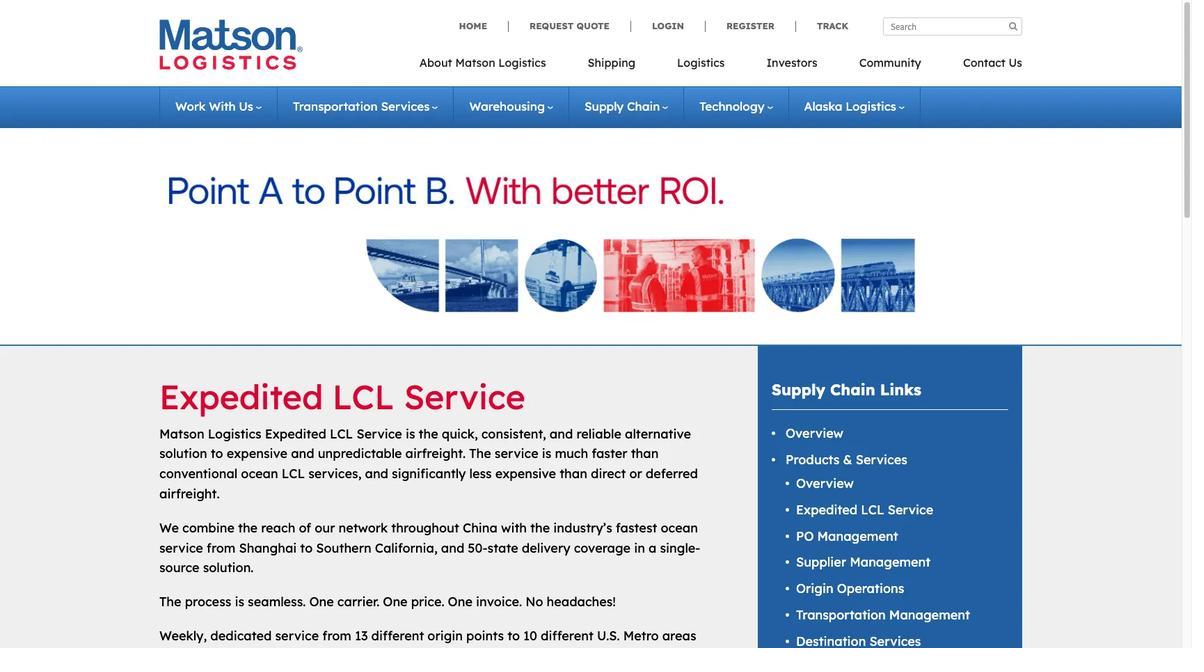 Task type: locate. For each thing, give the bounding box(es) containing it.
alternative
[[625, 426, 691, 442]]

the
[[419, 426, 439, 442], [238, 520, 258, 536], [531, 520, 550, 536], [493, 648, 513, 648]]

0 vertical spatial ocean
[[241, 466, 278, 482]]

1 vertical spatial matson
[[159, 426, 204, 442]]

0 horizontal spatial in
[[479, 648, 490, 648]]

0 horizontal spatial from
[[207, 540, 236, 556]]

and left 50-
[[441, 540, 465, 556]]

1 vertical spatial us
[[239, 99, 253, 113]]

in
[[634, 540, 645, 556], [479, 648, 490, 648]]

0 horizontal spatial transportation
[[293, 99, 378, 113]]

service inside we combine the reach of our network throughout china with the industry's fastest ocean service from shanghai to southern california, and 50-state delivery coverage in a single- source solution.
[[159, 540, 203, 556]]

delivery down dedicated
[[259, 648, 307, 648]]

1 horizontal spatial delivery
[[522, 540, 571, 556]]

supplier management link
[[797, 555, 931, 571]]

0 vertical spatial overview link
[[786, 426, 844, 442]]

transportation for transportation management
[[797, 607, 886, 623]]

u.s. left metro
[[597, 628, 620, 644]]

u.s. down 10
[[516, 648, 539, 648]]

logistics down community link
[[846, 99, 897, 113]]

0 vertical spatial services
[[381, 99, 430, 113]]

airfreight. down conventional at the left
[[159, 486, 220, 502]]

0 vertical spatial management
[[818, 528, 899, 544]]

service down the consistent,
[[495, 446, 539, 462]]

service
[[495, 446, 539, 462], [159, 540, 203, 556], [275, 628, 319, 644]]

service
[[404, 376, 526, 418], [357, 426, 402, 442], [888, 502, 934, 518]]

delivery inside weekly, dedicated service from 13 different origin points to 10 different u.s. metro areas and on demand delivery to any commercial address in the u.s.
[[259, 648, 307, 648]]

0 horizontal spatial us
[[239, 99, 253, 113]]

1 horizontal spatial u.s.
[[597, 628, 620, 644]]

1 horizontal spatial from
[[323, 628, 352, 644]]

management up operations
[[850, 555, 931, 571]]

a
[[649, 540, 657, 556]]

chain inside section
[[831, 380, 876, 400]]

0 horizontal spatial expedited lcl service
[[159, 376, 526, 418]]

1 vertical spatial u.s.
[[516, 648, 539, 648]]

matson logistics expedited lcl service is the quick, consistent, and reliable alternative solution to expensive and unpredictable airfreight. the service is much faster than conventional ocean lcl services, and significantly less expensive than direct or deferred airfreight.
[[159, 426, 698, 502]]

management down operations
[[890, 607, 971, 623]]

1 vertical spatial than
[[560, 466, 588, 482]]

1 vertical spatial expedited lcl service
[[797, 502, 934, 518]]

1 vertical spatial management
[[850, 555, 931, 571]]

overview link down products
[[797, 476, 854, 492]]

alaska
[[805, 99, 843, 113]]

expedited lcl service up po management
[[797, 502, 934, 518]]

state
[[488, 540, 519, 556]]

service up quick,
[[404, 376, 526, 418]]

3 one from the left
[[448, 594, 473, 610]]

0 vertical spatial us
[[1009, 56, 1023, 70]]

0 vertical spatial is
[[406, 426, 415, 442]]

2 horizontal spatial one
[[448, 594, 473, 610]]

1 horizontal spatial expensive
[[496, 466, 556, 482]]

one right price.
[[448, 594, 473, 610]]

dedicated
[[210, 628, 272, 644]]

services
[[381, 99, 430, 113], [856, 452, 908, 468]]

0 vertical spatial the
[[469, 446, 491, 462]]

from
[[207, 540, 236, 556], [323, 628, 352, 644]]

1 horizontal spatial matson
[[456, 56, 496, 70]]

chain down shipping link
[[627, 99, 660, 113]]

track link
[[796, 20, 849, 32]]

and inside we combine the reach of our network throughout china with the industry's fastest ocean service from shanghai to southern california, and 50-state delivery coverage in a single- source solution.
[[441, 540, 465, 556]]

service down "seamless."
[[275, 628, 319, 644]]

less
[[470, 466, 492, 482]]

the left quick,
[[419, 426, 439, 442]]

1 horizontal spatial in
[[634, 540, 645, 556]]

origin
[[797, 581, 834, 597]]

&
[[844, 452, 853, 468]]

None search field
[[884, 17, 1023, 36]]

1 vertical spatial in
[[479, 648, 490, 648]]

overview link up products
[[786, 426, 844, 442]]

0 horizontal spatial one
[[309, 594, 334, 610]]

1 vertical spatial expensive
[[496, 466, 556, 482]]

than up or
[[631, 446, 659, 462]]

alaska logistics
[[805, 99, 897, 113]]

0 vertical spatial from
[[207, 540, 236, 556]]

0 horizontal spatial matson
[[159, 426, 204, 442]]

one
[[309, 594, 334, 610], [383, 594, 408, 610], [448, 594, 473, 610]]

is up the significantly
[[406, 426, 415, 442]]

0 horizontal spatial services
[[381, 99, 430, 113]]

fastest
[[616, 520, 658, 536]]

airfreight. up the significantly
[[406, 446, 466, 462]]

chain
[[627, 99, 660, 113], [831, 380, 876, 400]]

services right the & at the bottom right of page
[[856, 452, 908, 468]]

matson
[[456, 56, 496, 70], [159, 426, 204, 442]]

overview up products
[[786, 426, 844, 442]]

register
[[727, 20, 775, 31]]

delivery
[[522, 540, 571, 556], [259, 648, 307, 648]]

the
[[469, 446, 491, 462], [159, 594, 181, 610]]

1 horizontal spatial services
[[856, 452, 908, 468]]

from up any
[[323, 628, 352, 644]]

0 vertical spatial transportation
[[293, 99, 378, 113]]

the inside weekly, dedicated service from 13 different origin points to 10 different u.s. metro areas and on demand delivery to any commercial address in the u.s.
[[493, 648, 513, 648]]

1 horizontal spatial ocean
[[661, 520, 698, 536]]

in left a
[[634, 540, 645, 556]]

management for transportation management
[[890, 607, 971, 623]]

1 vertical spatial the
[[159, 594, 181, 610]]

1 vertical spatial overview link
[[797, 476, 854, 492]]

we
[[159, 520, 179, 536]]

2 horizontal spatial service
[[495, 446, 539, 462]]

1 vertical spatial is
[[542, 446, 552, 462]]

china
[[463, 520, 498, 536]]

2 vertical spatial is
[[235, 594, 244, 610]]

the down points
[[493, 648, 513, 648]]

one left carrier.
[[309, 594, 334, 610]]

logistics down the login at the right
[[678, 56, 725, 70]]

1 horizontal spatial supply
[[772, 380, 826, 400]]

2 vertical spatial service
[[888, 502, 934, 518]]

1 horizontal spatial expedited lcl service
[[797, 502, 934, 518]]

ocean up reach
[[241, 466, 278, 482]]

logistics up conventional at the left
[[208, 426, 262, 442]]

shanghai
[[239, 540, 297, 556]]

po management link
[[797, 528, 899, 544]]

metro
[[624, 628, 659, 644]]

management up supplier management
[[818, 528, 899, 544]]

0 horizontal spatial expensive
[[227, 446, 288, 462]]

0 horizontal spatial is
[[235, 594, 244, 610]]

service inside supply chain links section
[[888, 502, 934, 518]]

to down of
[[300, 540, 313, 556]]

2 vertical spatial service
[[275, 628, 319, 644]]

1 horizontal spatial service
[[275, 628, 319, 644]]

0 vertical spatial u.s.
[[597, 628, 620, 644]]

2 horizontal spatial service
[[888, 502, 934, 518]]

different down headaches!
[[541, 628, 594, 644]]

different
[[371, 628, 424, 644], [541, 628, 594, 644]]

10
[[524, 628, 538, 644]]

supply inside section
[[772, 380, 826, 400]]

0 vertical spatial overview
[[786, 426, 844, 442]]

1 vertical spatial supply
[[772, 380, 826, 400]]

0 horizontal spatial chain
[[627, 99, 660, 113]]

1 different from the left
[[371, 628, 424, 644]]

0 horizontal spatial than
[[560, 466, 588, 482]]

0 vertical spatial matson
[[456, 56, 496, 70]]

0 horizontal spatial supply
[[585, 99, 624, 113]]

matson down home
[[456, 56, 496, 70]]

and up services,
[[291, 446, 315, 462]]

matson up solution
[[159, 426, 204, 442]]

to up conventional at the left
[[211, 446, 223, 462]]

po management
[[797, 528, 899, 544]]

work with us
[[175, 99, 253, 113]]

2 vertical spatial expedited
[[797, 502, 858, 518]]

0 vertical spatial in
[[634, 540, 645, 556]]

service inside weekly, dedicated service from 13 different origin points to 10 different u.s. metro areas and on demand delivery to any commercial address in the u.s.
[[275, 628, 319, 644]]

service up source at the bottom
[[159, 540, 203, 556]]

1 horizontal spatial the
[[469, 446, 491, 462]]

1 vertical spatial chain
[[831, 380, 876, 400]]

transportation
[[293, 99, 378, 113], [797, 607, 886, 623]]

0 vertical spatial supply
[[585, 99, 624, 113]]

0 horizontal spatial ocean
[[241, 466, 278, 482]]

airfreight.
[[406, 446, 466, 462], [159, 486, 220, 502]]

login
[[652, 20, 684, 31]]

supply chain
[[585, 99, 660, 113]]

chain for supply chain links
[[831, 380, 876, 400]]

1 vertical spatial services
[[856, 452, 908, 468]]

1 vertical spatial service
[[159, 540, 203, 556]]

0 horizontal spatial airfreight.
[[159, 486, 220, 502]]

overview down products
[[797, 476, 854, 492]]

expensive down the consistent,
[[496, 466, 556, 482]]

1 vertical spatial expedited
[[265, 426, 327, 442]]

1 horizontal spatial service
[[404, 376, 526, 418]]

supply
[[585, 99, 624, 113], [772, 380, 826, 400]]

home link
[[459, 20, 508, 32]]

transportation inside supply chain links section
[[797, 607, 886, 623]]

1 vertical spatial overview
[[797, 476, 854, 492]]

1 horizontal spatial chain
[[831, 380, 876, 400]]

investors link
[[746, 52, 839, 80]]

Search search field
[[884, 17, 1023, 36]]

the up less
[[469, 446, 491, 462]]

overview
[[786, 426, 844, 442], [797, 476, 854, 492]]

alaska logistics link
[[805, 99, 905, 113]]

delivery inside we combine the reach of our network throughout china with the industry's fastest ocean service from shanghai to southern california, and 50-state delivery coverage in a single- source solution.
[[522, 540, 571, 556]]

0 vertical spatial airfreight.
[[406, 446, 466, 462]]

0 vertical spatial chain
[[627, 99, 660, 113]]

0 horizontal spatial service
[[159, 540, 203, 556]]

lcl inside supply chain links section
[[862, 502, 885, 518]]

from inside weekly, dedicated service from 13 different origin points to 10 different u.s. metro areas and on demand delivery to any commercial address in the u.s.
[[323, 628, 352, 644]]

transportation management
[[797, 607, 971, 623]]

0 horizontal spatial delivery
[[259, 648, 307, 648]]

the up shanghai
[[238, 520, 258, 536]]

search image
[[1010, 22, 1018, 31]]

different up commercial
[[371, 628, 424, 644]]

1 horizontal spatial one
[[383, 594, 408, 610]]

1 vertical spatial service
[[357, 426, 402, 442]]

one left price.
[[383, 594, 408, 610]]

much
[[555, 446, 589, 462]]

logistics
[[499, 56, 546, 70], [678, 56, 725, 70], [846, 99, 897, 113], [208, 426, 262, 442]]

0 vertical spatial than
[[631, 446, 659, 462]]

the down source at the bottom
[[159, 594, 181, 610]]

expensive up conventional at the left
[[227, 446, 288, 462]]

2 vertical spatial management
[[890, 607, 971, 623]]

matson logistics image
[[159, 19, 303, 70]]

login link
[[631, 20, 705, 32]]

chain left links
[[831, 380, 876, 400]]

carrier.
[[338, 594, 380, 610]]

us right with
[[239, 99, 253, 113]]

0 vertical spatial expedited lcl service
[[159, 376, 526, 418]]

and down unpredictable
[[365, 466, 389, 482]]

1 horizontal spatial airfreight.
[[406, 446, 466, 462]]

management for supplier management
[[850, 555, 931, 571]]

services down about
[[381, 99, 430, 113]]

1 vertical spatial delivery
[[259, 648, 307, 648]]

delivery down with
[[522, 540, 571, 556]]

u.s.
[[597, 628, 620, 644], [516, 648, 539, 648]]

expedited lcl service inside supply chain links section
[[797, 502, 934, 518]]

to left any
[[311, 648, 323, 648]]

and down weekly,
[[159, 648, 183, 648]]

expedited lcl service up unpredictable
[[159, 376, 526, 418]]

0 horizontal spatial different
[[371, 628, 424, 644]]

is right process
[[235, 594, 244, 610]]

1 vertical spatial from
[[323, 628, 352, 644]]

ocean
[[241, 466, 278, 482], [661, 520, 698, 536]]

logistics up warehousing link
[[499, 56, 546, 70]]

1 horizontal spatial transportation
[[797, 607, 886, 623]]

than
[[631, 446, 659, 462], [560, 466, 588, 482]]

from inside we combine the reach of our network throughout china with the industry's fastest ocean service from shanghai to southern california, and 50-state delivery coverage in a single- source solution.
[[207, 540, 236, 556]]

us right contact
[[1009, 56, 1023, 70]]

ocean up single-
[[661, 520, 698, 536]]

in down points
[[479, 648, 490, 648]]

products & services link
[[786, 452, 908, 468]]

than down much
[[560, 466, 588, 482]]

1 vertical spatial transportation
[[797, 607, 886, 623]]

to inside the matson logistics expedited lcl service is the quick, consistent, and reliable alternative solution to expensive and unpredictable airfreight. the service is much faster than conventional ocean lcl services, and significantly less expensive than direct or deferred airfreight.
[[211, 446, 223, 462]]

service up unpredictable
[[357, 426, 402, 442]]

transportation management link
[[797, 607, 971, 623]]

to
[[211, 446, 223, 462], [300, 540, 313, 556], [508, 628, 520, 644], [311, 648, 323, 648]]

1 vertical spatial ocean
[[661, 520, 698, 536]]

from up solution.
[[207, 540, 236, 556]]

contact
[[964, 56, 1006, 70]]

warehousing link
[[470, 99, 554, 113]]

is
[[406, 426, 415, 442], [542, 446, 552, 462], [235, 594, 244, 610]]

is left much
[[542, 446, 552, 462]]

0 vertical spatial service
[[495, 446, 539, 462]]

0 vertical spatial delivery
[[522, 540, 571, 556]]

0 horizontal spatial service
[[357, 426, 402, 442]]

1 horizontal spatial different
[[541, 628, 594, 644]]

significantly
[[392, 466, 466, 482]]

1 horizontal spatial us
[[1009, 56, 1023, 70]]

service up po management
[[888, 502, 934, 518]]



Task type: vqa. For each thing, say whether or not it's contained in the screenshot.
Us within the top menu navigation
yes



Task type: describe. For each thing, give the bounding box(es) containing it.
overview for topmost overview link
[[786, 426, 844, 442]]

request
[[530, 20, 574, 31]]

of
[[299, 520, 311, 536]]

industry's
[[554, 520, 613, 536]]

service inside the matson logistics expedited lcl service is the quick, consistent, and reliable alternative solution to expensive and unpredictable airfreight. the service is much faster than conventional ocean lcl services, and significantly less expensive than direct or deferred airfreight.
[[495, 446, 539, 462]]

technology
[[700, 99, 765, 113]]

faster
[[592, 446, 628, 462]]

shipping link
[[567, 52, 657, 80]]

supply chain links
[[772, 380, 922, 400]]

about matson logistics
[[420, 56, 546, 70]]

the right with
[[531, 520, 550, 536]]

demand
[[205, 648, 255, 648]]

supply for supply chain
[[585, 99, 624, 113]]

logistics inside the matson logistics expedited lcl service is the quick, consistent, and reliable alternative solution to expensive and unpredictable airfreight. the service is much faster than conventional ocean lcl services, and significantly less expensive than direct or deferred airfreight.
[[208, 426, 262, 442]]

in inside weekly, dedicated service from 13 different origin points to 10 different u.s. metro areas and on demand delivery to any commercial address in the u.s.
[[479, 648, 490, 648]]

to left 10
[[508, 628, 520, 644]]

work with us link
[[175, 99, 262, 113]]

and inside weekly, dedicated service from 13 different origin points to 10 different u.s. metro areas and on demand delivery to any commercial address in the u.s.
[[159, 648, 183, 648]]

supply chain link
[[585, 99, 669, 113]]

network
[[339, 520, 388, 536]]

source
[[159, 560, 200, 576]]

0 vertical spatial expensive
[[227, 446, 288, 462]]

areas
[[663, 628, 697, 644]]

operations
[[837, 581, 905, 597]]

any
[[327, 648, 349, 648]]

reliable
[[577, 426, 622, 442]]

solution.
[[203, 560, 254, 576]]

seamless.
[[248, 594, 306, 610]]

expedited lcl service link
[[797, 502, 934, 518]]

matson inside the matson logistics expedited lcl service is the quick, consistent, and reliable alternative solution to expensive and unpredictable airfreight. the service is much faster than conventional ocean lcl services, and significantly less expensive than direct or deferred airfreight.
[[159, 426, 204, 442]]

process
[[185, 594, 231, 610]]

overview for bottom overview link
[[797, 476, 854, 492]]

commercial
[[353, 648, 424, 648]]

2 horizontal spatial is
[[542, 446, 552, 462]]

0 vertical spatial expedited
[[159, 376, 323, 418]]

our
[[315, 520, 335, 536]]

throughout
[[392, 520, 459, 536]]

products & services
[[786, 452, 908, 468]]

transportation services link
[[293, 99, 438, 113]]

transportation services
[[293, 99, 430, 113]]

on
[[186, 648, 201, 648]]

0 horizontal spatial the
[[159, 594, 181, 610]]

to inside we combine the reach of our network throughout china with the industry's fastest ocean service from shanghai to southern california, and 50-state delivery coverage in a single- source solution.
[[300, 540, 313, 556]]

request quote link
[[508, 20, 631, 32]]

50-
[[468, 540, 488, 556]]

alaska services image
[[169, 142, 1013, 328]]

about matson logistics link
[[420, 52, 567, 80]]

headaches!
[[547, 594, 616, 610]]

solution
[[159, 446, 207, 462]]

conventional
[[159, 466, 238, 482]]

top menu navigation
[[420, 52, 1023, 80]]

consistent,
[[482, 426, 546, 442]]

about
[[420, 56, 452, 70]]

and up much
[[550, 426, 573, 442]]

1 one from the left
[[309, 594, 334, 610]]

community
[[860, 56, 922, 70]]

the process is seamless. one carrier. one price. one invoice. no headaches!
[[159, 594, 616, 610]]

direct
[[591, 466, 626, 482]]

supply chain links section
[[741, 346, 1040, 648]]

2 different from the left
[[541, 628, 594, 644]]

supplier management
[[797, 555, 931, 571]]

work
[[175, 99, 206, 113]]

track
[[817, 20, 849, 31]]

combine
[[182, 520, 235, 536]]

expedited inside the matson logistics expedited lcl service is the quick, consistent, and reliable alternative solution to expensive and unpredictable airfreight. the service is much faster than conventional ocean lcl services, and significantly less expensive than direct or deferred airfreight.
[[265, 426, 327, 442]]

request quote
[[530, 20, 610, 31]]

investors
[[767, 56, 818, 70]]

southern
[[316, 540, 372, 556]]

supply for supply chain links
[[772, 380, 826, 400]]

we combine the reach of our network throughout china with the industry's fastest ocean service from shanghai to southern california, and 50-state delivery coverage in a single- source solution.
[[159, 520, 701, 576]]

origin operations
[[797, 581, 905, 597]]

weekly, dedicated service from 13 different origin points to 10 different u.s. metro areas and on demand delivery to any commercial address in the u.s.
[[159, 628, 697, 648]]

services,
[[309, 466, 362, 482]]

matson inside top menu navigation
[[456, 56, 496, 70]]

california,
[[375, 540, 438, 556]]

1 horizontal spatial than
[[631, 446, 659, 462]]

expedited inside supply chain links section
[[797, 502, 858, 518]]

deferred
[[646, 466, 698, 482]]

products
[[786, 452, 840, 468]]

home
[[459, 20, 487, 31]]

no
[[526, 594, 543, 610]]

community link
[[839, 52, 943, 80]]

supplier
[[797, 555, 847, 571]]

warehousing
[[470, 99, 545, 113]]

reach
[[261, 520, 295, 536]]

or
[[630, 466, 642, 482]]

1 vertical spatial airfreight.
[[159, 486, 220, 502]]

service inside the matson logistics expedited lcl service is the quick, consistent, and reliable alternative solution to expensive and unpredictable airfreight. the service is much faster than conventional ocean lcl services, and significantly less expensive than direct or deferred airfreight.
[[357, 426, 402, 442]]

register link
[[705, 20, 796, 32]]

points
[[467, 628, 504, 644]]

management for po management
[[818, 528, 899, 544]]

invoice.
[[476, 594, 522, 610]]

transportation for transportation services
[[293, 99, 378, 113]]

ocean inside we combine the reach of our network throughout china with the industry's fastest ocean service from shanghai to southern california, and 50-state delivery coverage in a single- source solution.
[[661, 520, 698, 536]]

with
[[209, 99, 236, 113]]

logistics link
[[657, 52, 746, 80]]

po
[[797, 528, 814, 544]]

shipping
[[588, 56, 636, 70]]

us inside top menu navigation
[[1009, 56, 1023, 70]]

single-
[[660, 540, 701, 556]]

ocean inside the matson logistics expedited lcl service is the quick, consistent, and reliable alternative solution to expensive and unpredictable airfreight. the service is much faster than conventional ocean lcl services, and significantly less expensive than direct or deferred airfreight.
[[241, 466, 278, 482]]

chain for supply chain
[[627, 99, 660, 113]]

1 horizontal spatial is
[[406, 426, 415, 442]]

links
[[881, 380, 922, 400]]

price.
[[411, 594, 445, 610]]

the inside the matson logistics expedited lcl service is the quick, consistent, and reliable alternative solution to expensive and unpredictable airfreight. the service is much faster than conventional ocean lcl services, and significantly less expensive than direct or deferred airfreight.
[[469, 446, 491, 462]]

services inside supply chain links section
[[856, 452, 908, 468]]

address
[[427, 648, 475, 648]]

quote
[[577, 20, 610, 31]]

in inside we combine the reach of our network throughout china with the industry's fastest ocean service from shanghai to southern california, and 50-state delivery coverage in a single- source solution.
[[634, 540, 645, 556]]

with
[[501, 520, 527, 536]]

the inside the matson logistics expedited lcl service is the quick, consistent, and reliable alternative solution to expensive and unpredictable airfreight. the service is much faster than conventional ocean lcl services, and significantly less expensive than direct or deferred airfreight.
[[419, 426, 439, 442]]

0 vertical spatial service
[[404, 376, 526, 418]]

2 one from the left
[[383, 594, 408, 610]]

0 horizontal spatial u.s.
[[516, 648, 539, 648]]



